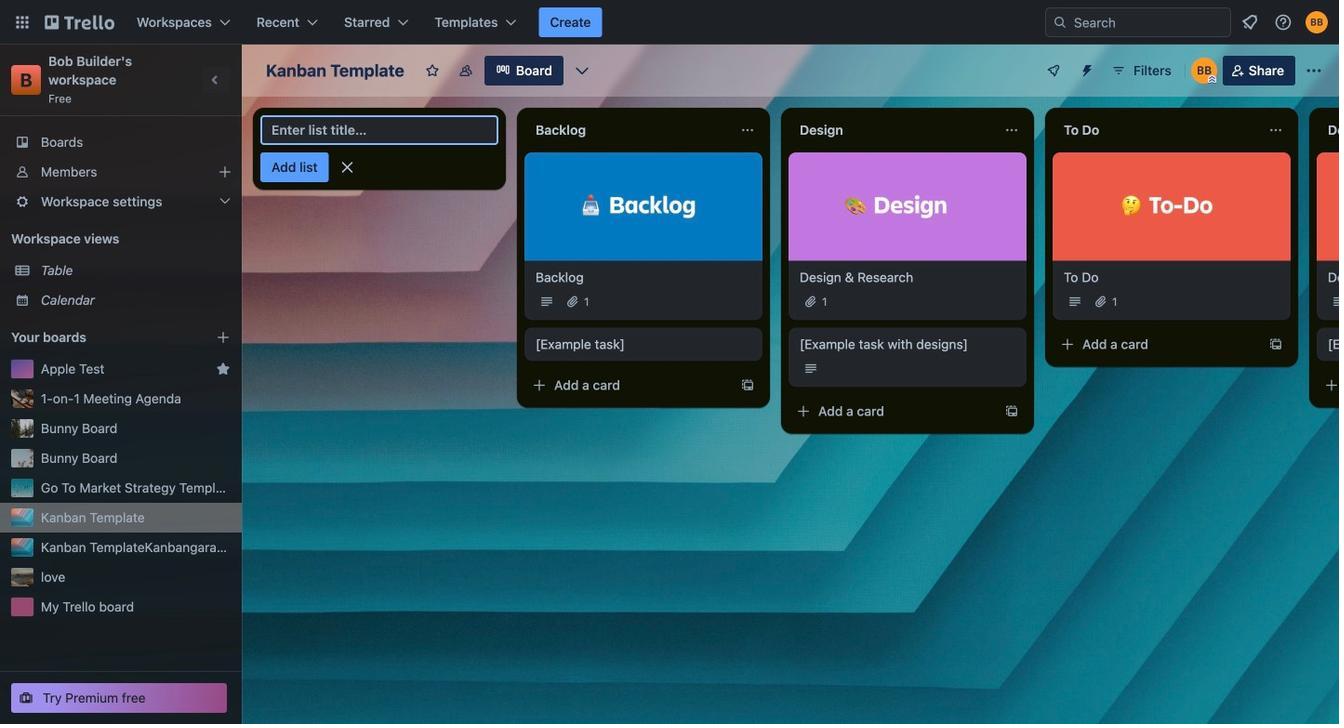 Task type: describe. For each thing, give the bounding box(es) containing it.
your boards with 9 items element
[[11, 326, 188, 349]]

Search field
[[1068, 9, 1230, 35]]

workspace navigation collapse icon image
[[203, 67, 229, 93]]

show menu image
[[1305, 61, 1323, 80]]

1 vertical spatial create from template… image
[[1004, 404, 1019, 419]]

this member is an admin of this board. image
[[1208, 75, 1216, 84]]

0 horizontal spatial bob builder (bobbuilder40) image
[[1191, 58, 1217, 84]]

star or unstar board image
[[425, 63, 440, 78]]

primary element
[[0, 0, 1339, 45]]

0 notifications image
[[1239, 11, 1261, 33]]

automation image
[[1072, 56, 1098, 82]]

customize views image
[[573, 61, 591, 80]]

1 horizontal spatial create from template… image
[[1269, 337, 1283, 352]]

back to home image
[[45, 7, 114, 37]]

Enter list title… text field
[[260, 115, 498, 145]]



Task type: vqa. For each thing, say whether or not it's contained in the screenshot.
second name from the bottom of the page
no



Task type: locate. For each thing, give the bounding box(es) containing it.
workspace visible image
[[458, 63, 473, 78]]

create from template… image
[[740, 378, 755, 393]]

bob builder (bobbuilder40) image right the open information menu icon
[[1306, 11, 1328, 33]]

None text field
[[1053, 115, 1261, 145]]

1 horizontal spatial bob builder (bobbuilder40) image
[[1306, 11, 1328, 33]]

Board name text field
[[257, 56, 414, 86]]

bob builder (bobbuilder40) image down search field
[[1191, 58, 1217, 84]]

0 vertical spatial bob builder (bobbuilder40) image
[[1306, 11, 1328, 33]]

0 vertical spatial create from template… image
[[1269, 337, 1283, 352]]

None text field
[[525, 115, 733, 145], [789, 115, 997, 145], [1317, 115, 1339, 145], [525, 115, 733, 145], [789, 115, 997, 145], [1317, 115, 1339, 145]]

power ups image
[[1046, 63, 1061, 78]]

bob builder (bobbuilder40) image
[[1306, 11, 1328, 33], [1191, 58, 1217, 84]]

1 vertical spatial bob builder (bobbuilder40) image
[[1191, 58, 1217, 84]]

add board image
[[216, 330, 231, 345]]

open information menu image
[[1274, 13, 1293, 32]]

create from template… image
[[1269, 337, 1283, 352], [1004, 404, 1019, 419]]

search image
[[1053, 15, 1068, 30]]

0 horizontal spatial create from template… image
[[1004, 404, 1019, 419]]

cancel list editing image
[[338, 158, 357, 177]]

starred icon image
[[216, 362, 231, 377]]



